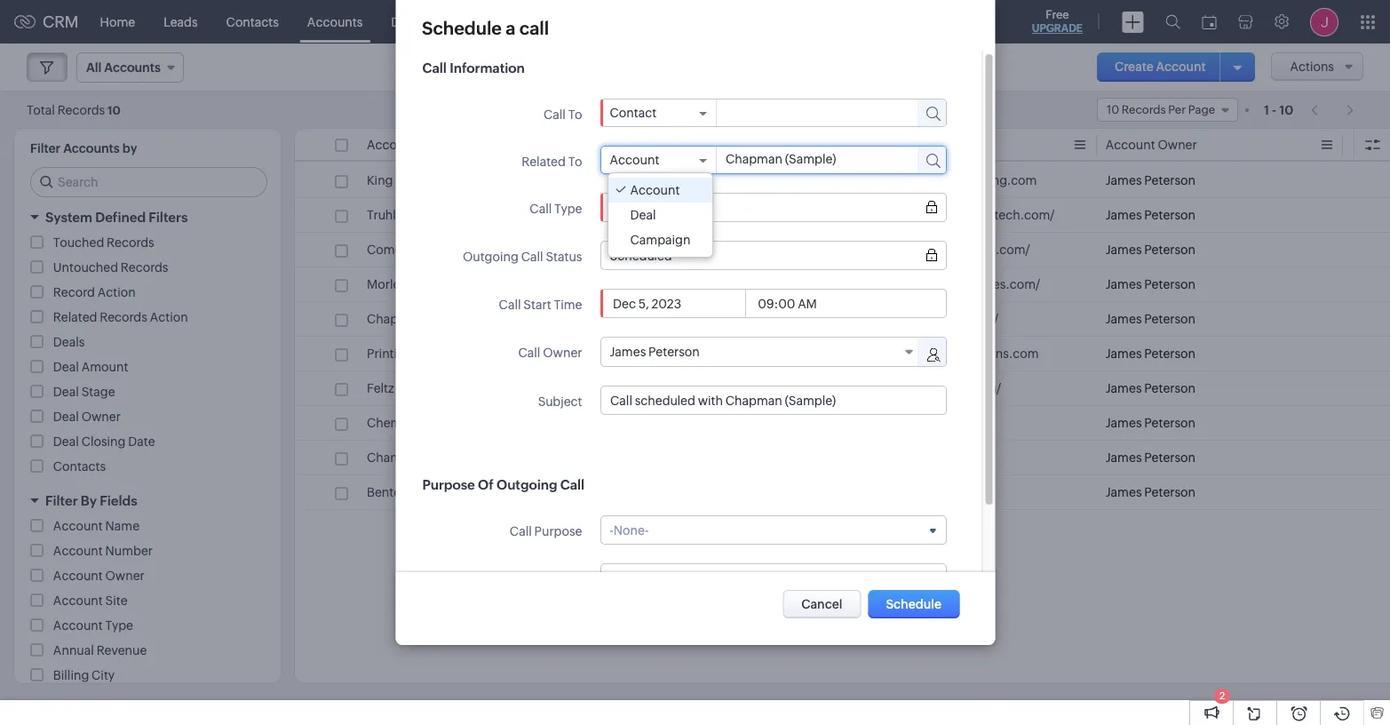 Task type: vqa. For each thing, say whether or not it's contained in the screenshot.
Overdue
no



Task type: locate. For each thing, give the bounding box(es) containing it.
crm
[[43, 12, 79, 31]]

account name up king (sample) link
[[367, 138, 453, 152]]

profile image
[[1311, 8, 1339, 36]]

free upgrade
[[1032, 8, 1083, 35]]

(sample) right press
[[473, 243, 525, 257]]

1 vertical spatial type
[[105, 618, 133, 633]]

feltz printing service (sample)
[[367, 381, 542, 395]]

commercial press (sample) link
[[367, 241, 525, 259]]

by
[[81, 493, 97, 508]]

account type
[[53, 618, 133, 633]]

deal inside tree
[[630, 208, 656, 222]]

account owner
[[1106, 138, 1197, 152], [53, 569, 145, 583]]

account down create
[[1106, 138, 1156, 152]]

call for start
[[499, 298, 521, 312]]

(sample) inside 'link'
[[473, 243, 525, 257]]

3 555-555-5555 from the top
[[613, 243, 694, 257]]

10 for total records 10
[[108, 104, 121, 117]]

contacts down closing
[[53, 459, 106, 474]]

system
[[45, 210, 92, 225]]

http://truhlarandtruhlartech.com/
[[860, 208, 1055, 222]]

schedule
[[422, 18, 502, 38]]

peterson for http://chanayus.com/
[[1145, 450, 1196, 465]]

(sample) down call owner
[[491, 381, 542, 395]]

call left start
[[499, 298, 521, 312]]

type up revenue
[[105, 618, 133, 633]]

0 vertical spatial deals
[[391, 15, 423, 29]]

contacts right leads link
[[226, 15, 279, 29]]

1 vertical spatial accounts
[[63, 141, 120, 155]]

10 right 1 at top right
[[1280, 103, 1294, 117]]

deal for deal owner
[[53, 410, 79, 424]]

1 horizontal spatial account name
[[367, 138, 453, 152]]

peterson for http://commercialpress.com/
[[1145, 243, 1196, 257]]

name down fields
[[105, 519, 140, 533]]

peterson for http://truhlarandtruhlartech.com/
[[1145, 208, 1196, 222]]

2
[[1220, 690, 1225, 701]]

number
[[105, 544, 153, 558]]

system defined filters button
[[14, 202, 281, 233]]

1 5555 from the top
[[665, 173, 694, 187]]

type up status
[[554, 202, 582, 216]]

crm link
[[14, 12, 79, 31]]

deal up campaign
[[630, 208, 656, 222]]

filter left by
[[45, 493, 78, 508]]

http://bentonus.com/
[[860, 485, 986, 499]]

1 horizontal spatial truhlar
[[436, 208, 477, 222]]

king (sample)
[[367, 173, 447, 187]]

related up call type
[[521, 155, 565, 169]]

2 to from the top
[[568, 155, 582, 169]]

deal up deal stage
[[53, 360, 79, 374]]

billing
[[53, 668, 89, 682]]

accounts left by
[[63, 141, 120, 155]]

0 vertical spatial account owner
[[1106, 138, 1197, 152]]

website
[[860, 138, 907, 152]]

account right create
[[1156, 60, 1206, 74]]

1 to from the top
[[568, 108, 582, 122]]

purpose
[[422, 477, 475, 492], [534, 524, 582, 538]]

1 horizontal spatial contacts
[[226, 15, 279, 29]]

records down touched records
[[121, 260, 168, 275]]

to up the related to
[[568, 108, 582, 122]]

http://morlongassociates.com/
[[860, 277, 1041, 291]]

(sample) up printing dimensions (sample) at left top
[[426, 312, 478, 326]]

account
[[1156, 60, 1206, 74], [367, 138, 417, 152], [1106, 138, 1156, 152], [610, 153, 659, 167], [630, 183, 680, 197], [53, 519, 103, 533], [53, 544, 103, 558], [53, 569, 103, 583], [53, 594, 103, 608], [53, 618, 103, 633]]

untouched records
[[53, 260, 168, 275]]

1 horizontal spatial accounts
[[307, 15, 363, 29]]

1 vertical spatial to
[[568, 155, 582, 169]]

home link
[[86, 0, 149, 43]]

meetings
[[511, 15, 565, 29]]

james peterson for http://morlongassociates.com/
[[1106, 277, 1196, 291]]

account down by
[[53, 519, 103, 533]]

5 555-555-5555 from the top
[[613, 312, 694, 326]]

subject
[[538, 395, 582, 409]]

0 horizontal spatial purpose
[[422, 477, 475, 492]]

1 vertical spatial filter
[[45, 493, 78, 508]]

3 5555 from the top
[[665, 243, 694, 257]]

filter inside dropdown button
[[45, 493, 78, 508]]

account up the account type
[[53, 594, 103, 608]]

call down start
[[518, 346, 540, 360]]

4 555-555-5555 from the top
[[613, 277, 694, 291]]

call down the related to
[[529, 202, 552, 216]]

0 horizontal spatial name
[[105, 519, 140, 533]]

0 horizontal spatial related
[[53, 310, 97, 324]]

1 vertical spatial name
[[105, 519, 140, 533]]

555-555-5555 for truhlar and truhlar (sample)
[[613, 208, 694, 222]]

tasks link
[[437, 0, 497, 43]]

0 horizontal spatial account name
[[53, 519, 140, 533]]

james peterson for http://commercialpress.com/
[[1106, 243, 1196, 257]]

chanay (sample)
[[367, 450, 465, 465]]

deal left stage
[[53, 385, 79, 399]]

deal down deal stage
[[53, 410, 79, 424]]

related for related records action
[[53, 310, 97, 324]]

printing up chemel (sample) link
[[397, 381, 442, 395]]

call for purpose
[[509, 524, 532, 538]]

call down 'purpose of outgoing call'
[[509, 524, 532, 538]]

type
[[554, 202, 582, 216], [105, 618, 133, 633]]

0 vertical spatial to
[[568, 108, 582, 122]]

peterson for http://printingdimensions.com
[[1145, 347, 1196, 361]]

records for total
[[57, 103, 105, 117]]

records up the filter accounts by
[[57, 103, 105, 117]]

0 vertical spatial accounts
[[307, 15, 363, 29]]

navigation
[[1303, 97, 1364, 123]]

touched
[[53, 235, 104, 250]]

free
[[1046, 8, 1069, 21]]

James Peterson field
[[601, 338, 919, 366]]

records for related
[[100, 310, 147, 324]]

call down schedule
[[422, 60, 446, 76]]

deals up deal amount
[[53, 335, 85, 349]]

0 horizontal spatial action
[[97, 285, 136, 299]]

printing dimensions (sample)
[[367, 347, 537, 361]]

purpose left -none-
[[534, 524, 582, 538]]

deals left tasks link
[[391, 15, 423, 29]]

10 up the filter accounts by
[[108, 104, 121, 117]]

1 horizontal spatial -
[[1272, 103, 1277, 117]]

printing down chapman
[[367, 347, 413, 361]]

james inside field
[[610, 345, 646, 359]]

filter
[[30, 141, 61, 155], [45, 493, 78, 508]]

10 inside total records 10
[[108, 104, 121, 117]]

1 horizontal spatial action
[[150, 310, 188, 324]]

information
[[449, 60, 524, 76]]

row group containing king (sample)
[[295, 163, 1391, 510]]

5 5555 from the top
[[665, 312, 694, 326]]

site
[[105, 594, 128, 608]]

2 555-555-5555 from the top
[[613, 208, 694, 222]]

555-555-5555 for chapman (sample)
[[613, 312, 694, 326]]

peterson for http://chapmanus.com/
[[1145, 312, 1196, 326]]

-None- field
[[610, 523, 937, 537]]

account inside tree
[[630, 183, 680, 197]]

1 horizontal spatial purpose
[[534, 524, 582, 538]]

1 horizontal spatial account owner
[[1106, 138, 1197, 152]]

purpose of outgoing call
[[422, 477, 584, 492]]

0 vertical spatial purpose
[[422, 477, 475, 492]]

deal for deal amount
[[53, 360, 79, 374]]

accounts
[[307, 15, 363, 29], [63, 141, 120, 155]]

outgoing up morlong associates (sample)
[[462, 250, 518, 264]]

5555 for commercial press (sample)
[[665, 243, 694, 257]]

account owner down the create account button
[[1106, 138, 1197, 152]]

phone
[[613, 138, 650, 152]]

press
[[440, 243, 471, 257]]

1 vertical spatial account owner
[[53, 569, 145, 583]]

chemel (sample)
[[367, 416, 466, 430]]

type for account type
[[105, 618, 133, 633]]

record
[[53, 285, 95, 299]]

truhlar up press
[[436, 208, 477, 222]]

555-555-5555 for king (sample)
[[613, 173, 694, 187]]

related down record on the top of the page
[[53, 310, 97, 324]]

0 vertical spatial name
[[419, 138, 453, 152]]

outgoing right of
[[496, 477, 557, 492]]

owner up closing
[[81, 410, 121, 424]]

account name up account number
[[53, 519, 140, 533]]

name up king (sample) link
[[419, 138, 453, 152]]

revenue
[[97, 643, 147, 658]]

call up the related to
[[543, 108, 565, 122]]

0 vertical spatial type
[[554, 202, 582, 216]]

start
[[523, 298, 551, 312]]

printing
[[367, 347, 413, 361], [397, 381, 442, 395]]

actions
[[1290, 60, 1335, 74]]

1 horizontal spatial deals
[[391, 15, 423, 29]]

records down defined
[[107, 235, 154, 250]]

1 555-555-5555 from the top
[[613, 173, 694, 187]]

0 horizontal spatial accounts
[[63, 141, 120, 155]]

purpose left of
[[422, 477, 475, 492]]

1 horizontal spatial related
[[521, 155, 565, 169]]

filter for filter by fields
[[45, 493, 78, 508]]

tree containing account
[[608, 173, 713, 257]]

deal
[[630, 208, 656, 222], [53, 360, 79, 374], [53, 385, 79, 399], [53, 410, 79, 424], [53, 434, 79, 449]]

deal for deal closing date
[[53, 434, 79, 449]]

related to
[[521, 155, 582, 169]]

None text field
[[716, 100, 901, 124]]

owner down number
[[105, 569, 145, 583]]

None field
[[610, 200, 937, 215]]

0 vertical spatial related
[[521, 155, 565, 169]]

1 vertical spatial deals
[[53, 335, 85, 349]]

peterson for http://feltzprinting.com/
[[1145, 381, 1196, 395]]

5555
[[665, 173, 694, 187], [665, 208, 694, 222], [665, 243, 694, 257], [665, 277, 694, 291], [665, 312, 694, 326], [665, 347, 694, 361], [665, 381, 694, 395]]

records for touched
[[107, 235, 154, 250]]

None text field
[[716, 147, 906, 171], [610, 393, 937, 407], [716, 147, 906, 171], [610, 393, 937, 407]]

related records action
[[53, 310, 188, 324]]

system defined filters
[[45, 210, 188, 225]]

http://chanayus.com/ link
[[860, 449, 986, 466]]

0 vertical spatial filter
[[30, 141, 61, 155]]

king (sample) link
[[367, 171, 447, 189]]

5555 for king (sample)
[[665, 173, 694, 187]]

1 horizontal spatial type
[[554, 202, 582, 216]]

owner
[[1158, 138, 1197, 152], [543, 346, 582, 360], [81, 410, 121, 424], [105, 569, 145, 583]]

Search text field
[[31, 168, 267, 196]]

7 5555 from the top
[[665, 381, 694, 395]]

0 horizontal spatial account owner
[[53, 569, 145, 583]]

0 vertical spatial account name
[[367, 138, 453, 152]]

1 vertical spatial -
[[610, 523, 613, 537]]

deal down deal owner
[[53, 434, 79, 449]]

contacts link
[[212, 0, 293, 43]]

5555 for feltz printing service (sample)
[[665, 381, 694, 395]]

0 horizontal spatial 10
[[108, 104, 121, 117]]

chemel
[[367, 416, 412, 430]]

account owner down account number
[[53, 569, 145, 583]]

truhlar left 'and'
[[367, 208, 407, 222]]

accounts left deals link
[[307, 15, 363, 29]]

mmm d, yyyy text field
[[610, 296, 746, 311]]

0 horizontal spatial type
[[105, 618, 133, 633]]

to for related to
[[568, 155, 582, 169]]

None button
[[783, 590, 861, 618], [868, 590, 960, 618], [783, 590, 861, 618], [868, 590, 960, 618]]

2 5555 from the top
[[665, 208, 694, 222]]

account down account field
[[630, 183, 680, 197]]

555-555-5555 for commercial press (sample)
[[613, 243, 694, 257]]

action up the related records action
[[97, 285, 136, 299]]

account left number
[[53, 544, 103, 558]]

to down call to
[[568, 155, 582, 169]]

related
[[521, 155, 565, 169], [53, 310, 97, 324]]

stage
[[81, 385, 115, 399]]

(sample) up 'and'
[[396, 173, 447, 187]]

- right 1 at top right
[[1272, 103, 1277, 117]]

records
[[57, 103, 105, 117], [107, 235, 154, 250], [121, 260, 168, 275], [100, 310, 147, 324]]

1 vertical spatial contacts
[[53, 459, 106, 474]]

james for http://bentonus.com/
[[1106, 485, 1142, 499]]

tree
[[608, 173, 713, 257]]

4 5555 from the top
[[665, 277, 694, 291]]

- right call purpose
[[610, 523, 613, 537]]

contacts
[[226, 15, 279, 29], [53, 459, 106, 474]]

http://chemelus.com/ link
[[860, 414, 987, 432]]

filter by fields button
[[14, 485, 281, 516]]

(sample) up outgoing call status
[[479, 208, 531, 222]]

schedule a call
[[422, 18, 549, 38]]

upgrade
[[1032, 22, 1083, 35]]

6 555-555-5555 from the top
[[613, 347, 694, 361]]

1 vertical spatial related
[[53, 310, 97, 324]]

action down untouched records
[[150, 310, 188, 324]]

row group
[[295, 163, 1391, 510]]

1 horizontal spatial 10
[[1280, 103, 1294, 117]]

555-
[[613, 173, 639, 187], [639, 173, 665, 187], [613, 208, 639, 222], [639, 208, 665, 222], [613, 243, 639, 257], [639, 243, 665, 257], [613, 277, 639, 291], [639, 277, 665, 291], [613, 312, 639, 326], [639, 312, 665, 326], [613, 347, 639, 361], [639, 347, 665, 361], [613, 381, 639, 395], [639, 381, 665, 395]]

billing city
[[53, 668, 115, 682]]

7 555-555-5555 from the top
[[613, 381, 694, 395]]

peterson inside field
[[648, 345, 700, 359]]

0 vertical spatial contacts
[[226, 15, 279, 29]]

0 vertical spatial -
[[1272, 103, 1277, 117]]

account site
[[53, 594, 128, 608]]

http://chapmanus.com/ link
[[860, 310, 999, 328]]

2 truhlar from the left
[[436, 208, 477, 222]]

0 horizontal spatial truhlar
[[367, 208, 407, 222]]

james peterson for http://truhlarandtruhlartech.com/
[[1106, 208, 1196, 222]]

6 5555 from the top
[[665, 347, 694, 361]]

filter down total at the left top
[[30, 141, 61, 155]]

records down record action
[[100, 310, 147, 324]]



Task type: describe. For each thing, give the bounding box(es) containing it.
james peterson for http://chapmanus.com/
[[1106, 312, 1196, 326]]

deal amount
[[53, 360, 128, 374]]

truhlar and truhlar (sample)
[[367, 208, 531, 222]]

james for http://feltzprinting.com/
[[1106, 381, 1142, 395]]

1 horizontal spatial name
[[419, 138, 453, 152]]

chapman
[[367, 312, 424, 326]]

james for http://morlongassociates.com/
[[1106, 277, 1142, 291]]

james peterson for http://bentonus.com/
[[1106, 485, 1196, 499]]

commercial press (sample)
[[367, 243, 525, 257]]

chapman (sample) link
[[367, 310, 478, 328]]

king
[[367, 173, 393, 187]]

deal for deal stage
[[53, 385, 79, 399]]

call purpose
[[509, 524, 582, 538]]

account up king
[[367, 138, 417, 152]]

accounts link
[[293, 0, 377, 43]]

filter for filter accounts by
[[30, 141, 61, 155]]

http://kingmanufacturing.com
[[860, 173, 1037, 187]]

account inside button
[[1156, 60, 1206, 74]]

http://commercialpress.com/ link
[[860, 241, 1030, 259]]

call owner
[[518, 346, 582, 360]]

associates
[[419, 277, 481, 291]]

(sample) down feltz printing service (sample)
[[415, 416, 466, 430]]

total
[[27, 103, 55, 117]]

Contact field
[[610, 106, 706, 120]]

james peterson for http://kingmanufacturing.com
[[1106, 173, 1196, 187]]

http://chemelus.com/
[[860, 416, 987, 430]]

james for http://truhlarandtruhlartech.com/
[[1106, 208, 1142, 222]]

fields
[[100, 493, 137, 508]]

1 vertical spatial outgoing
[[496, 477, 557, 492]]

account down phone
[[610, 153, 659, 167]]

morlong associates (sample) link
[[367, 275, 534, 293]]

touched records
[[53, 235, 154, 250]]

5555 for morlong associates (sample)
[[665, 277, 694, 291]]

peterson for http://bentonus.com/
[[1145, 485, 1196, 499]]

james for http://printingdimensions.com
[[1106, 347, 1142, 361]]

peterson for http://kingmanufacturing.com
[[1145, 173, 1196, 187]]

to for call to
[[568, 108, 582, 122]]

http://feltzprinting.com/
[[860, 381, 1002, 395]]

james for http://chapmanus.com/
[[1106, 312, 1142, 326]]

http://truhlarandtruhlartech.com/ link
[[860, 206, 1055, 224]]

dimensions
[[415, 347, 483, 361]]

feltz
[[367, 381, 394, 395]]

1 vertical spatial purpose
[[534, 524, 582, 538]]

records for untouched
[[121, 260, 168, 275]]

account up account site
[[53, 569, 103, 583]]

0 vertical spatial action
[[97, 285, 136, 299]]

account number
[[53, 544, 153, 558]]

home
[[100, 15, 135, 29]]

contacts inside 'link'
[[226, 15, 279, 29]]

chemel (sample) link
[[367, 414, 466, 432]]

deals link
[[377, 0, 437, 43]]

http://kingmanufacturing.com link
[[860, 171, 1037, 189]]

untouched
[[53, 260, 118, 275]]

chapman (sample)
[[367, 312, 478, 326]]

james peterson for http://chemelus.com/
[[1106, 416, 1196, 430]]

http://printingdimensions.com link
[[860, 345, 1039, 363]]

james peterson inside field
[[610, 345, 700, 359]]

call
[[520, 18, 549, 38]]

profile element
[[1300, 0, 1350, 43]]

tasks
[[451, 15, 483, 29]]

5555 for printing dimensions (sample)
[[665, 347, 694, 361]]

truhlar and truhlar (sample) link
[[367, 206, 531, 224]]

hh:mm a text field
[[755, 296, 822, 311]]

0 horizontal spatial deals
[[53, 335, 85, 349]]

0 horizontal spatial contacts
[[53, 459, 106, 474]]

annual revenue
[[53, 643, 147, 658]]

deal closing date
[[53, 434, 155, 449]]

http://commercialpress.com/
[[860, 243, 1030, 257]]

status
[[545, 250, 582, 264]]

call for type
[[529, 202, 552, 216]]

1
[[1264, 103, 1270, 117]]

1 truhlar from the left
[[367, 208, 407, 222]]

total records 10
[[27, 103, 121, 117]]

benton (sample) link
[[367, 483, 463, 501]]

city
[[92, 668, 115, 682]]

call start time
[[499, 298, 582, 312]]

call type
[[529, 202, 582, 216]]

0 vertical spatial outgoing
[[462, 250, 518, 264]]

campaign
[[630, 233, 691, 247]]

555-555-5555 for morlong associates (sample)
[[613, 277, 694, 291]]

feltz printing service (sample) link
[[367, 379, 542, 397]]

555-555-5555 for printing dimensions (sample)
[[613, 347, 694, 361]]

Scheduled field
[[610, 248, 937, 263]]

(sample) down chanay (sample) at the bottom
[[411, 485, 463, 499]]

record action
[[53, 285, 136, 299]]

commercial
[[367, 243, 438, 257]]

1 vertical spatial printing
[[397, 381, 442, 395]]

amount
[[81, 360, 128, 374]]

morlong
[[367, 277, 416, 291]]

type for call type
[[554, 202, 582, 216]]

james peterson for http://feltzprinting.com/
[[1106, 381, 1196, 395]]

call for owner
[[518, 346, 540, 360]]

http://feltzprinting.com/ link
[[860, 379, 1002, 397]]

http://chanayus.com/
[[860, 450, 986, 465]]

create
[[1115, 60, 1154, 74]]

deal stage
[[53, 385, 115, 399]]

none-
[[613, 523, 648, 537]]

1 vertical spatial action
[[150, 310, 188, 324]]

james for http://chemelus.com/
[[1106, 416, 1142, 430]]

outgoing call status
[[462, 250, 582, 264]]

of
[[478, 477, 493, 492]]

by
[[122, 141, 137, 155]]

james for http://kingmanufacturing.com
[[1106, 173, 1142, 187]]

create account button
[[1097, 52, 1224, 82]]

scheduled
[[610, 248, 672, 263]]

filter accounts by
[[30, 141, 137, 155]]

0 vertical spatial printing
[[367, 347, 413, 361]]

1 vertical spatial account name
[[53, 519, 140, 533]]

james peterson for http://chanayus.com/
[[1106, 450, 1196, 465]]

deal for deal
[[630, 208, 656, 222]]

Account field
[[610, 153, 706, 167]]

(sample) down start
[[486, 347, 537, 361]]

benton (sample)
[[367, 485, 463, 499]]

owner down time
[[543, 346, 582, 360]]

james for http://chanayus.com/
[[1106, 450, 1142, 465]]

chanay
[[367, 450, 411, 465]]

create account
[[1115, 60, 1206, 74]]

leads link
[[149, 0, 212, 43]]

peterson for http://chemelus.com/
[[1145, 416, 1196, 430]]

http://chapmanus.com/
[[860, 312, 999, 326]]

leads
[[164, 15, 198, 29]]

555-555-5555 for feltz printing service (sample)
[[613, 381, 694, 395]]

james for http://commercialpress.com/
[[1106, 243, 1142, 257]]

morlong associates (sample)
[[367, 277, 534, 291]]

filter by fields
[[45, 493, 137, 508]]

printing dimensions (sample) link
[[367, 345, 537, 363]]

call for information
[[422, 60, 446, 76]]

call left status
[[521, 250, 543, 264]]

call up call purpose
[[560, 477, 584, 492]]

time
[[554, 298, 582, 312]]

account up annual
[[53, 618, 103, 633]]

http://morlongassociates.com/ link
[[860, 275, 1041, 293]]

deal owner
[[53, 410, 121, 424]]

10 for 1 - 10
[[1280, 103, 1294, 117]]

peterson for http://morlongassociates.com/
[[1145, 277, 1196, 291]]

1 - 10
[[1264, 103, 1294, 117]]

related for related to
[[521, 155, 565, 169]]

(sample) down chemel (sample)
[[413, 450, 465, 465]]

call for to
[[543, 108, 565, 122]]

0 horizontal spatial -
[[610, 523, 613, 537]]

james peterson for http://printingdimensions.com
[[1106, 347, 1196, 361]]

(sample) down outgoing call status
[[483, 277, 534, 291]]

owner down the create account button
[[1158, 138, 1197, 152]]

defined
[[95, 210, 146, 225]]

chanay (sample) link
[[367, 449, 465, 466]]

5555 for chapman (sample)
[[665, 312, 694, 326]]

-none-
[[610, 523, 648, 537]]

5555 for truhlar and truhlar (sample)
[[665, 208, 694, 222]]

date
[[128, 434, 155, 449]]



